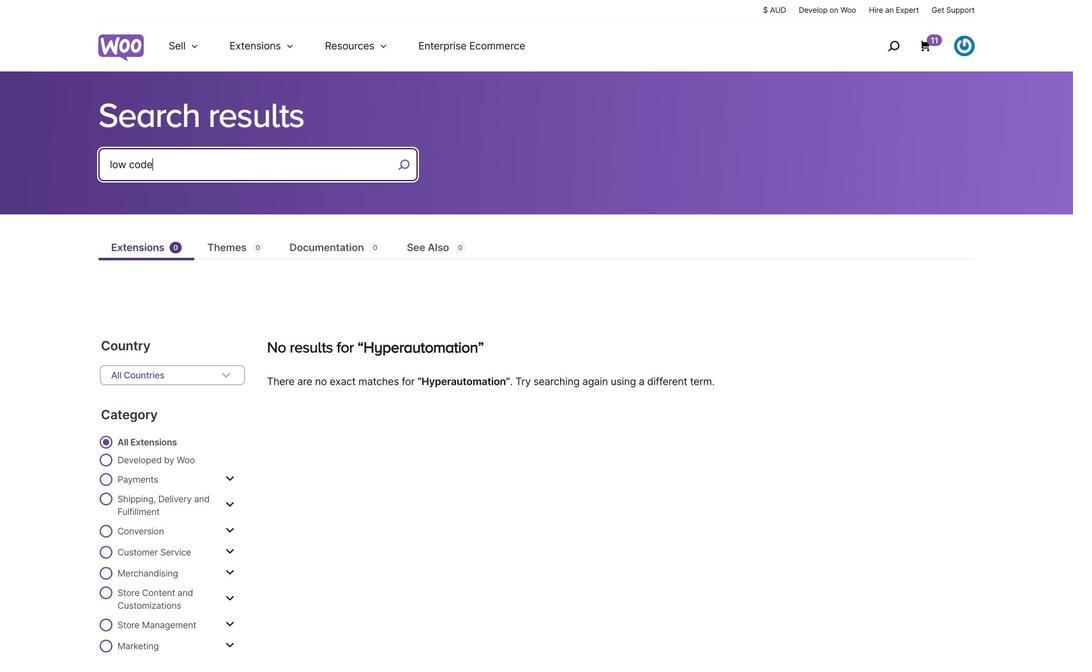 Task type: describe. For each thing, give the bounding box(es) containing it.
2 show subcategories image from the top
[[226, 568, 234, 579]]

open account menu image
[[955, 36, 975, 56]]

4 show subcategories image from the top
[[226, 620, 234, 630]]

5 show subcategories image from the top
[[226, 641, 234, 651]]

3 show subcategories image from the top
[[226, 594, 234, 604]]

service navigation menu element
[[861, 25, 975, 67]]

2 show subcategories image from the top
[[226, 500, 234, 511]]

3 show subcategories image from the top
[[226, 547, 234, 557]]



Task type: locate. For each thing, give the bounding box(es) containing it.
1 show subcategories image from the top
[[226, 474, 234, 485]]

0 vertical spatial show subcategories image
[[226, 474, 234, 485]]

1 vertical spatial show subcategories image
[[226, 500, 234, 511]]

angle down image
[[219, 368, 234, 383]]

1 show subcategories image from the top
[[226, 526, 234, 536]]

Filter countries field
[[100, 365, 245, 386]]

search image
[[884, 36, 904, 56]]

None search field
[[98, 148, 418, 197]]

Search extensions search field
[[110, 156, 394, 174]]

2 vertical spatial show subcategories image
[[226, 547, 234, 557]]

show subcategories image
[[226, 474, 234, 485], [226, 500, 234, 511], [226, 547, 234, 557]]

show subcategories image
[[226, 526, 234, 536], [226, 568, 234, 579], [226, 594, 234, 604], [226, 620, 234, 630], [226, 641, 234, 651]]



